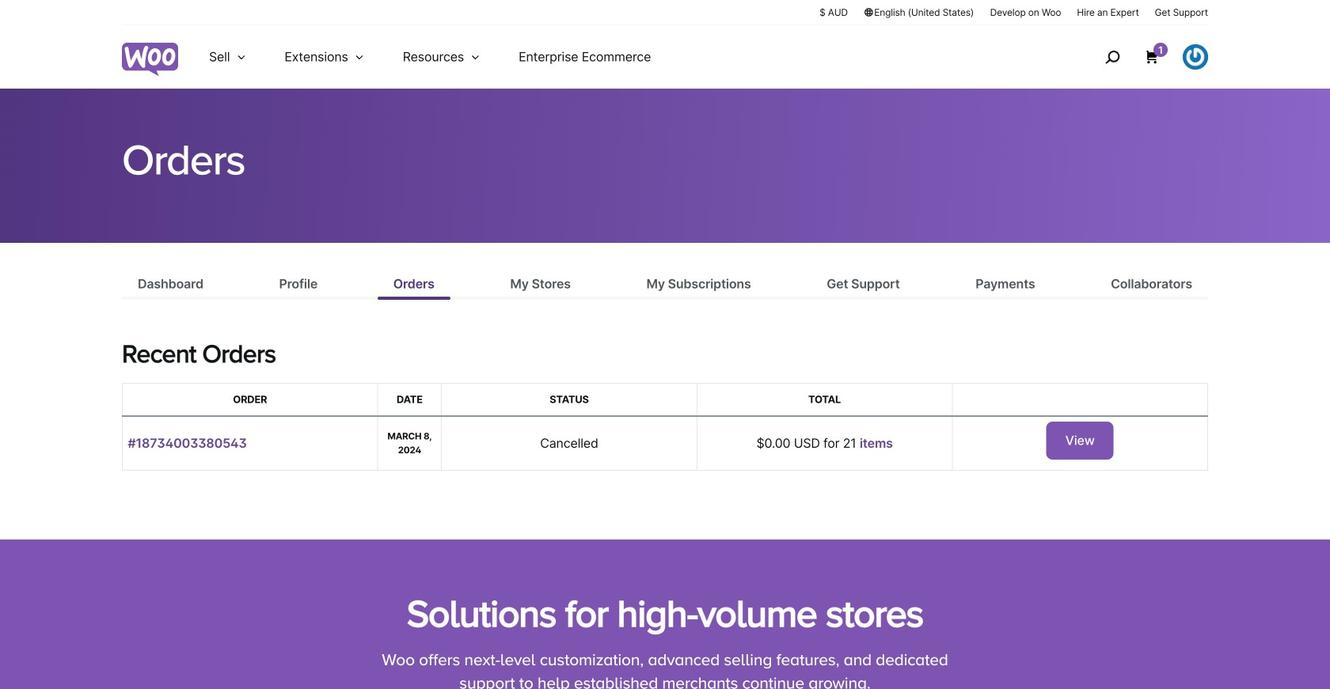 Task type: vqa. For each thing, say whether or not it's contained in the screenshot.
checkbox
no



Task type: locate. For each thing, give the bounding box(es) containing it.
service navigation menu element
[[1071, 31, 1208, 83]]



Task type: describe. For each thing, give the bounding box(es) containing it.
search image
[[1100, 44, 1125, 70]]

open account menu image
[[1183, 44, 1208, 70]]



